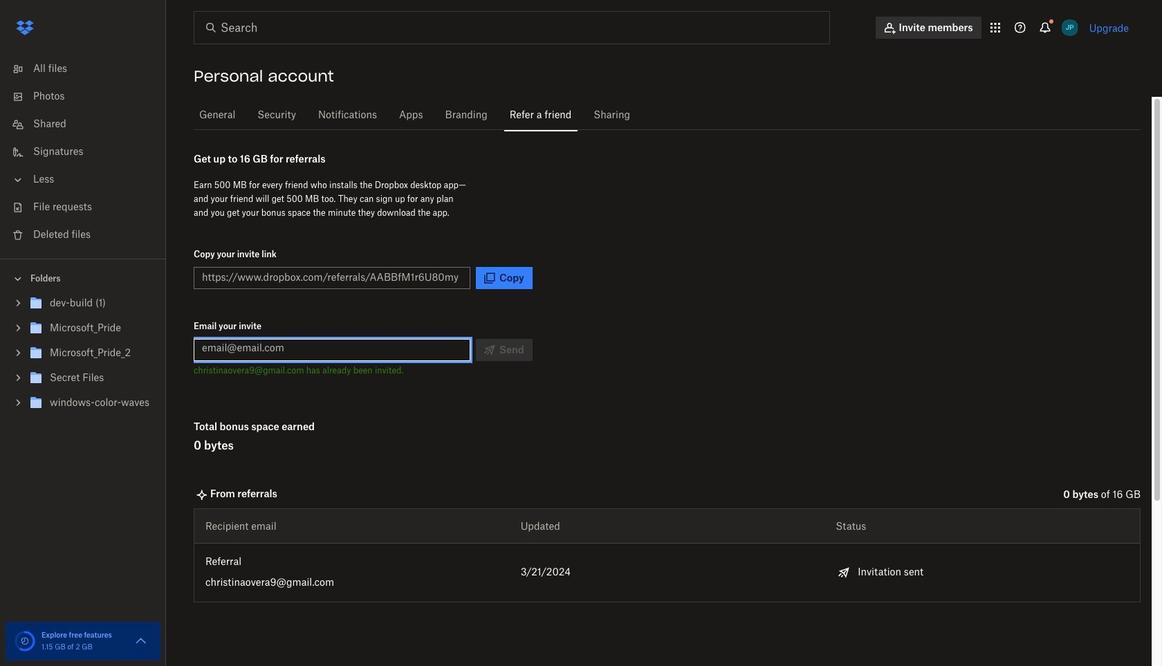 Task type: describe. For each thing, give the bounding box(es) containing it.
quota usage progress bar
[[14, 630, 36, 652]]

Search text field
[[221, 19, 801, 36]]



Task type: locate. For each thing, give the bounding box(es) containing it.
tab list
[[194, 97, 1141, 132]]

less image
[[11, 173, 25, 187]]

list
[[0, 47, 166, 259]]

dropbox image
[[11, 14, 39, 42]]

group
[[0, 288, 166, 426]]

email@email.com text field
[[202, 340, 462, 356]]

None text field
[[202, 270, 459, 285]]



Task type: vqa. For each thing, say whether or not it's contained in the screenshot.
Crunch numbers, track finances, and work effortlessly with spreadsheets.
no



